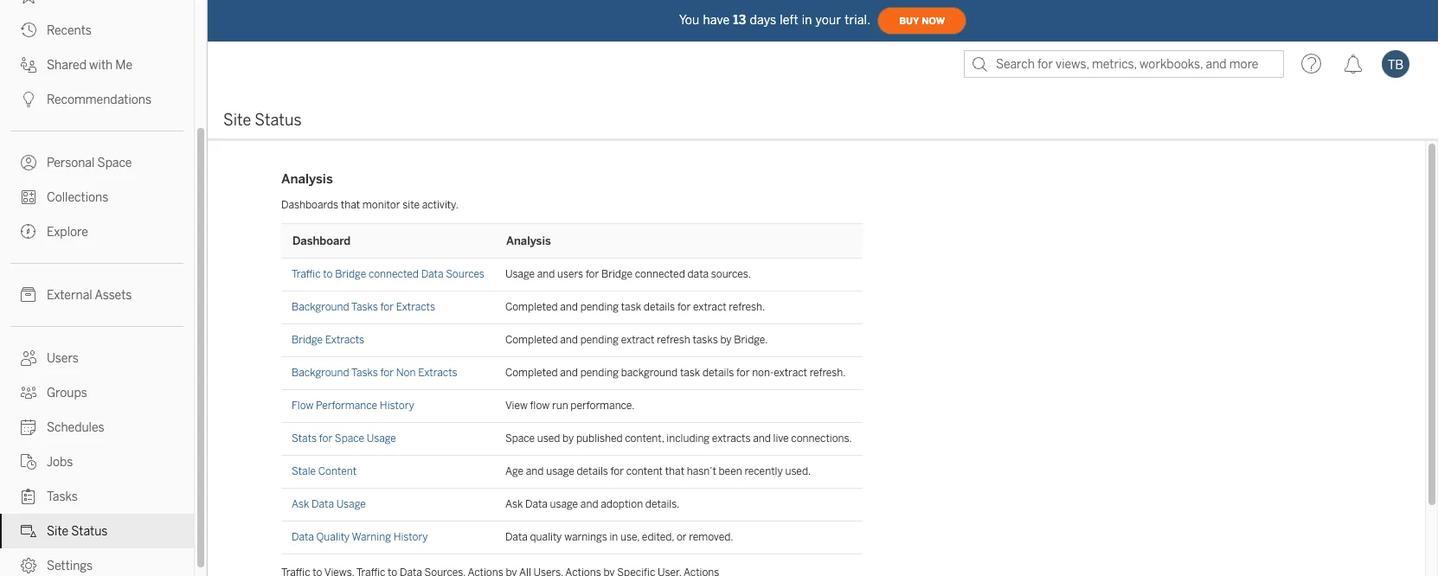 Task type: locate. For each thing, give the bounding box(es) containing it.
1 vertical spatial in
[[610, 531, 618, 543]]

for right users
[[586, 268, 599, 280]]

by text only_f5he34f image left "users"
[[21, 350, 36, 366]]

pending down usage and users for bridge connected data sources.
[[580, 301, 619, 313]]

connected up background tasks for extracts
[[369, 268, 419, 280]]

by text only_f5he34f image inside site status link
[[21, 524, 36, 539]]

content
[[626, 466, 663, 478]]

task
[[621, 301, 641, 313], [680, 367, 700, 379]]

7 by text only_f5he34f image from the top
[[21, 558, 36, 574]]

2 horizontal spatial bridge
[[601, 268, 633, 280]]

by text only_f5he34f image for collections
[[21, 190, 36, 205]]

site status
[[223, 111, 302, 130], [47, 524, 108, 539]]

content,
[[625, 433, 664, 445]]

by right used
[[563, 433, 574, 445]]

0 vertical spatial site
[[223, 111, 251, 130]]

by text only_f5he34f image inside tasks link
[[21, 489, 36, 505]]

1 horizontal spatial extract
[[693, 301, 727, 313]]

usage left users
[[505, 268, 535, 280]]

0 horizontal spatial task
[[621, 301, 641, 313]]

13
[[733, 13, 746, 27]]

that left hasn't
[[665, 466, 685, 478]]

bridge extracts
[[292, 334, 364, 346]]

for up refresh
[[678, 301, 691, 313]]

1 vertical spatial by
[[563, 433, 574, 445]]

details.
[[645, 498, 680, 511]]

pending
[[580, 301, 619, 313], [580, 334, 619, 346], [580, 367, 619, 379]]

by text only_f5he34f image left collections
[[21, 190, 36, 205]]

for left non-
[[737, 367, 750, 379]]

completed for completed and pending extract refresh tasks by bridge.
[[505, 334, 558, 346]]

1 horizontal spatial ask
[[505, 498, 523, 511]]

5 by text only_f5he34f image from the top
[[21, 454, 36, 470]]

by text only_f5he34f image left settings
[[21, 558, 36, 574]]

1 vertical spatial usage
[[550, 498, 578, 511]]

tasks
[[693, 334, 718, 346]]

1 vertical spatial details
[[703, 367, 734, 379]]

to
[[323, 268, 333, 280]]

by text only_f5he34f image inside groups 'link'
[[21, 385, 36, 401]]

0 horizontal spatial status
[[71, 524, 108, 539]]

by text only_f5he34f image inside settings link
[[21, 558, 36, 574]]

warning
[[352, 531, 391, 543]]

0 vertical spatial in
[[802, 13, 812, 27]]

activity.
[[422, 199, 459, 211]]

usage up "data quality warning history" link
[[336, 498, 366, 511]]

6 by text only_f5he34f image from the top
[[21, 524, 36, 539]]

by text only_f5he34f image for external assets
[[21, 287, 36, 303]]

and for completed and pending extract refresh tasks by bridge.
[[560, 334, 578, 346]]

explore link
[[0, 215, 194, 249]]

tasks up flow performance history
[[351, 367, 378, 379]]

warnings
[[564, 531, 607, 543]]

by text only_f5he34f image left schedules
[[21, 420, 36, 435]]

0 vertical spatial tasks
[[351, 301, 378, 313]]

1 horizontal spatial by
[[720, 334, 732, 346]]

ask down stale
[[292, 498, 309, 511]]

2 horizontal spatial details
[[703, 367, 734, 379]]

0 vertical spatial refresh.
[[729, 301, 765, 313]]

1 background from the top
[[292, 301, 349, 313]]

space inside "link"
[[97, 156, 132, 170]]

usage for data
[[550, 498, 578, 511]]

space left used
[[505, 433, 535, 445]]

1 vertical spatial tasks
[[351, 367, 378, 379]]

space
[[97, 156, 132, 170], [335, 433, 364, 445], [505, 433, 535, 445]]

1 vertical spatial site
[[47, 524, 68, 539]]

bridge.
[[734, 334, 768, 346]]

0 vertical spatial details
[[644, 301, 675, 313]]

by text only_f5he34f image
[[21, 0, 36, 3], [21, 92, 36, 107], [21, 224, 36, 240], [21, 420, 36, 435], [21, 454, 36, 470], [21, 524, 36, 539], [21, 558, 36, 574]]

trial.
[[845, 13, 871, 27]]

0 vertical spatial usage
[[546, 466, 574, 478]]

ask
[[292, 498, 309, 511], [505, 498, 523, 511]]

by text only_f5he34f image inside users link
[[21, 350, 36, 366]]

extracts
[[712, 433, 751, 445]]

analysis
[[281, 171, 333, 187], [506, 234, 551, 247]]

by text only_f5he34f image left external on the left of page
[[21, 287, 36, 303]]

by text only_f5he34f image for recents
[[21, 23, 36, 38]]

0 horizontal spatial that
[[341, 199, 360, 211]]

background tasks for non extracts
[[292, 367, 457, 379]]

users link
[[0, 341, 194, 376]]

dashboards that monitor site activity.
[[281, 199, 459, 211]]

for left content
[[611, 466, 624, 478]]

shared with me link
[[0, 48, 194, 82]]

completed and pending background task details for non-extract refresh.
[[505, 367, 846, 379]]

by
[[720, 334, 732, 346], [563, 433, 574, 445]]

in left the use,
[[610, 531, 618, 543]]

by text only_f5he34f image
[[21, 23, 36, 38], [21, 57, 36, 73], [21, 155, 36, 170], [21, 190, 36, 205], [21, 287, 36, 303], [21, 350, 36, 366], [21, 385, 36, 401], [21, 489, 36, 505]]

history down non
[[380, 400, 414, 412]]

1 horizontal spatial in
[[802, 13, 812, 27]]

1 horizontal spatial site
[[223, 111, 251, 130]]

details
[[644, 301, 675, 313], [703, 367, 734, 379], [577, 466, 608, 478]]

have
[[703, 13, 730, 27]]

you
[[679, 13, 700, 27]]

view
[[505, 400, 528, 412]]

jobs link
[[0, 445, 194, 479]]

refresh. right non-
[[810, 367, 846, 379]]

1 completed from the top
[[505, 301, 558, 313]]

1 vertical spatial background
[[292, 367, 349, 379]]

4 by text only_f5he34f image from the top
[[21, 420, 36, 435]]

by text only_f5he34f image inside shared with me link
[[21, 57, 36, 73]]

3 pending from the top
[[580, 367, 619, 379]]

2 vertical spatial extract
[[774, 367, 807, 379]]

0 horizontal spatial ask
[[292, 498, 309, 511]]

bridge right the to
[[335, 268, 366, 280]]

2 horizontal spatial usage
[[505, 268, 535, 280]]

for down traffic to bridge connected data sources 'link'
[[380, 301, 394, 313]]

1 vertical spatial completed
[[505, 334, 558, 346]]

flow
[[292, 400, 314, 412]]

bridge extracts link
[[292, 334, 364, 346]]

0 horizontal spatial site
[[47, 524, 68, 539]]

1 horizontal spatial refresh.
[[810, 367, 846, 379]]

refresh
[[657, 334, 690, 346]]

0 vertical spatial by
[[720, 334, 732, 346]]

0 vertical spatial completed
[[505, 301, 558, 313]]

hasn't
[[687, 466, 716, 478]]

0 vertical spatial pending
[[580, 301, 619, 313]]

2 vertical spatial usage
[[336, 498, 366, 511]]

1 horizontal spatial analysis
[[506, 234, 551, 247]]

site inside site status link
[[47, 524, 68, 539]]

by text only_f5he34f image left personal
[[21, 155, 36, 170]]

1 horizontal spatial connected
[[635, 268, 685, 280]]

by text only_f5he34f image inside the jobs link
[[21, 454, 36, 470]]

extract
[[693, 301, 727, 313], [621, 334, 655, 346], [774, 367, 807, 379]]

2 completed from the top
[[505, 334, 558, 346]]

by text only_f5he34f image for jobs
[[21, 454, 36, 470]]

age
[[505, 466, 524, 478]]

completed
[[505, 301, 558, 313], [505, 334, 558, 346], [505, 367, 558, 379]]

by text only_f5he34f image left groups on the left bottom of the page
[[21, 385, 36, 401]]

0 vertical spatial status
[[255, 111, 302, 130]]

0 horizontal spatial connected
[[369, 268, 419, 280]]

data
[[421, 268, 444, 280], [312, 498, 334, 511], [525, 498, 548, 511], [292, 531, 314, 543], [505, 531, 528, 543]]

background down bridge extracts
[[292, 367, 349, 379]]

0 horizontal spatial by
[[563, 433, 574, 445]]

connected
[[369, 268, 419, 280], [635, 268, 685, 280]]

8 by text only_f5he34f image from the top
[[21, 489, 36, 505]]

by text only_f5he34f image up settings link
[[21, 524, 36, 539]]

extracts down background tasks for extracts link
[[325, 334, 364, 346]]

3 by text only_f5he34f image from the top
[[21, 155, 36, 170]]

by text only_f5he34f image left recommendations
[[21, 92, 36, 107]]

buy
[[899, 15, 919, 26]]

1 horizontal spatial details
[[644, 301, 675, 313]]

by text only_f5he34f image inside schedules link
[[21, 420, 36, 435]]

recents link
[[0, 13, 194, 48]]

by text only_f5he34f image inside external assets link
[[21, 287, 36, 303]]

run
[[552, 400, 568, 412]]

your
[[816, 13, 841, 27]]

traffic to bridge connected data sources link
[[292, 268, 485, 280]]

content
[[318, 466, 357, 478]]

stale
[[292, 466, 316, 478]]

jobs
[[47, 455, 73, 470]]

0 vertical spatial background
[[292, 301, 349, 313]]

by text only_f5he34f image left the explore
[[21, 224, 36, 240]]

1 vertical spatial usage
[[367, 433, 396, 445]]

by right tasks on the left bottom
[[720, 334, 732, 346]]

bridge
[[335, 268, 366, 280], [601, 268, 633, 280], [292, 334, 323, 346]]

background down the to
[[292, 301, 349, 313]]

used.
[[785, 466, 811, 478]]

0 vertical spatial site status
[[223, 111, 302, 130]]

1 horizontal spatial task
[[680, 367, 700, 379]]

ask down 'age'
[[505, 498, 523, 511]]

tasks down jobs
[[47, 490, 78, 505]]

details up refresh
[[644, 301, 675, 313]]

edited,
[[642, 531, 674, 543]]

history
[[380, 400, 414, 412], [393, 531, 428, 543]]

by text only_f5he34f image inside the "personal space" "link"
[[21, 155, 36, 170]]

0 vertical spatial task
[[621, 301, 641, 313]]

0 horizontal spatial space
[[97, 156, 132, 170]]

usage up quality
[[550, 498, 578, 511]]

extract up live
[[774, 367, 807, 379]]

tasks down traffic to bridge connected data sources 'link'
[[351, 301, 378, 313]]

2 horizontal spatial space
[[505, 433, 535, 445]]

1 by text only_f5he34f image from the top
[[21, 23, 36, 38]]

completed for completed and pending background task details for non-extract refresh.
[[505, 367, 558, 379]]

1 connected from the left
[[369, 268, 419, 280]]

1 pending from the top
[[580, 301, 619, 313]]

1 vertical spatial extract
[[621, 334, 655, 346]]

site
[[223, 111, 251, 130], [47, 524, 68, 539]]

extract up tasks on the left bottom
[[693, 301, 727, 313]]

space up collections link at left
[[97, 156, 132, 170]]

by text only_f5he34f image inside explore link
[[21, 224, 36, 240]]

data quality warning history
[[292, 531, 428, 543]]

by text only_f5he34f image inside recommendations "link"
[[21, 92, 36, 107]]

7 by text only_f5he34f image from the top
[[21, 385, 36, 401]]

schedules
[[47, 421, 104, 435]]

0 horizontal spatial extract
[[621, 334, 655, 346]]

for
[[586, 268, 599, 280], [380, 301, 394, 313], [678, 301, 691, 313], [380, 367, 394, 379], [737, 367, 750, 379], [319, 433, 332, 445], [611, 466, 624, 478]]

by text only_f5he34f image down the jobs link
[[21, 489, 36, 505]]

2 vertical spatial pending
[[580, 367, 619, 379]]

3 completed from the top
[[505, 367, 558, 379]]

pending down the completed and pending task details for extract refresh.
[[580, 334, 619, 346]]

background for background tasks for non extracts
[[292, 367, 349, 379]]

groups
[[47, 386, 87, 401]]

status
[[255, 111, 302, 130], [71, 524, 108, 539]]

dashboards
[[281, 199, 338, 211]]

task down usage and users for bridge connected data sources.
[[621, 301, 641, 313]]

by text only_f5he34f image left jobs
[[21, 454, 36, 470]]

buy now button
[[878, 7, 967, 35]]

personal space link
[[0, 145, 194, 180]]

in right left
[[802, 13, 812, 27]]

bridge down background tasks for extracts link
[[292, 334, 323, 346]]

by text only_f5he34f image left shared
[[21, 57, 36, 73]]

ask for ask data usage
[[292, 498, 309, 511]]

0 horizontal spatial analysis
[[281, 171, 333, 187]]

used
[[537, 433, 560, 445]]

by text only_f5he34f image up recents link
[[21, 0, 36, 3]]

0 vertical spatial that
[[341, 199, 360, 211]]

use,
[[621, 531, 640, 543]]

1 vertical spatial pending
[[580, 334, 619, 346]]

pending for task
[[580, 301, 619, 313]]

usage down flow performance history link
[[367, 433, 396, 445]]

by text only_f5he34f image inside collections link
[[21, 190, 36, 205]]

that left monitor at the top left of page
[[341, 199, 360, 211]]

details up "ask data usage and adoption details."
[[577, 466, 608, 478]]

2 pending from the top
[[580, 334, 619, 346]]

bridge up the completed and pending task details for extract refresh.
[[601, 268, 633, 280]]

pending for background
[[580, 367, 619, 379]]

2 ask from the left
[[505, 498, 523, 511]]

3 by text only_f5he34f image from the top
[[21, 224, 36, 240]]

4 by text only_f5he34f image from the top
[[21, 190, 36, 205]]

connected left data
[[635, 268, 685, 280]]

recommendations link
[[0, 82, 194, 117]]

space down performance
[[335, 433, 364, 445]]

details down tasks on the left bottom
[[703, 367, 734, 379]]

tasks
[[351, 301, 378, 313], [351, 367, 378, 379], [47, 490, 78, 505]]

tasks for non
[[351, 367, 378, 379]]

by text only_f5he34f image inside recents link
[[21, 23, 36, 38]]

by text only_f5he34f image left recents
[[21, 23, 36, 38]]

age and usage details for content that hasn't been recently used.
[[505, 466, 811, 478]]

that
[[341, 199, 360, 211], [665, 466, 685, 478]]

pending up performance.
[[580, 367, 619, 379]]

1 horizontal spatial that
[[665, 466, 685, 478]]

quality
[[530, 531, 562, 543]]

2 vertical spatial completed
[[505, 367, 558, 379]]

2 vertical spatial details
[[577, 466, 608, 478]]

1 vertical spatial site status
[[47, 524, 108, 539]]

by text only_f5he34f image for groups
[[21, 385, 36, 401]]

extracts right non
[[418, 367, 457, 379]]

refresh. up bridge.
[[729, 301, 765, 313]]

2 by text only_f5he34f image from the top
[[21, 92, 36, 107]]

0 vertical spatial history
[[380, 400, 414, 412]]

1 ask from the left
[[292, 498, 309, 511]]

extracts down traffic to bridge connected data sources on the top
[[396, 301, 435, 313]]

completed and pending extract refresh tasks by bridge.
[[505, 334, 768, 346]]

monitor
[[362, 199, 400, 211]]

history right warning
[[393, 531, 428, 543]]

2 by text only_f5he34f image from the top
[[21, 57, 36, 73]]

1 horizontal spatial site status
[[223, 111, 302, 130]]

users
[[47, 351, 79, 366]]

by text only_f5he34f image for site status
[[21, 524, 36, 539]]

pending for extract
[[580, 334, 619, 346]]

usage
[[546, 466, 574, 478], [550, 498, 578, 511]]

usage down used
[[546, 466, 574, 478]]

usage for and
[[546, 466, 574, 478]]

2 background from the top
[[292, 367, 349, 379]]

1 vertical spatial analysis
[[506, 234, 551, 247]]

extract down the completed and pending task details for extract refresh.
[[621, 334, 655, 346]]

6 by text only_f5he34f image from the top
[[21, 350, 36, 366]]

5 by text only_f5he34f image from the top
[[21, 287, 36, 303]]

task down tasks on the left bottom
[[680, 367, 700, 379]]

with
[[89, 58, 113, 73]]

in
[[802, 13, 812, 27], [610, 531, 618, 543]]

usage
[[505, 268, 535, 280], [367, 433, 396, 445], [336, 498, 366, 511]]



Task type: describe. For each thing, give the bounding box(es) containing it.
0 horizontal spatial refresh.
[[729, 301, 765, 313]]

tasks for extracts
[[351, 301, 378, 313]]

usage and users for bridge connected data sources.
[[505, 268, 751, 280]]

0 horizontal spatial details
[[577, 466, 608, 478]]

ask data usage link
[[292, 498, 366, 511]]

by text only_f5he34f image for explore
[[21, 224, 36, 240]]

0 horizontal spatial site status
[[47, 524, 108, 539]]

external assets link
[[0, 278, 194, 312]]

by text only_f5he34f image for schedules
[[21, 420, 36, 435]]

flow performance history link
[[292, 400, 414, 412]]

2 vertical spatial extracts
[[418, 367, 457, 379]]

stale content
[[292, 466, 357, 478]]

by text only_f5he34f image for settings
[[21, 558, 36, 574]]

stats for space usage
[[292, 433, 396, 445]]

traffic
[[292, 268, 321, 280]]

0 vertical spatial usage
[[505, 268, 535, 280]]

buy now
[[899, 15, 945, 26]]

by text only_f5he34f image for tasks
[[21, 489, 36, 505]]

assets
[[95, 288, 132, 303]]

schedules link
[[0, 410, 194, 445]]

and for completed and pending background task details for non-extract refresh.
[[560, 367, 578, 379]]

0 horizontal spatial in
[[610, 531, 618, 543]]

by text only_f5he34f image for personal space
[[21, 155, 36, 170]]

site status link
[[0, 514, 194, 549]]

1 vertical spatial extracts
[[325, 334, 364, 346]]

1 vertical spatial that
[[665, 466, 685, 478]]

completed and pending task details for extract refresh.
[[505, 301, 765, 313]]

for left non
[[380, 367, 394, 379]]

been
[[719, 466, 742, 478]]

personal space
[[47, 156, 132, 170]]

by text only_f5he34f image for shared with me
[[21, 57, 36, 73]]

for right stats
[[319, 433, 332, 445]]

now
[[922, 15, 945, 26]]

ask data usage
[[292, 498, 366, 511]]

left
[[780, 13, 799, 27]]

collections
[[47, 190, 108, 205]]

sources.
[[711, 268, 751, 280]]

2 horizontal spatial extract
[[774, 367, 807, 379]]

explore
[[47, 225, 88, 240]]

settings link
[[0, 549, 194, 576]]

background tasks for extracts link
[[292, 301, 435, 313]]

me
[[115, 58, 133, 73]]

ask for ask data usage and adoption details.
[[505, 498, 523, 511]]

groups link
[[0, 376, 194, 410]]

background for background tasks for extracts
[[292, 301, 349, 313]]

connections.
[[791, 433, 852, 445]]

and for age and usage details for content that hasn't been recently used.
[[526, 466, 544, 478]]

0 vertical spatial extract
[[693, 301, 727, 313]]

background tasks for non extracts link
[[292, 367, 457, 379]]

by text only_f5he34f image for recommendations
[[21, 92, 36, 107]]

1 vertical spatial refresh.
[[810, 367, 846, 379]]

external assets
[[47, 288, 132, 303]]

0 horizontal spatial bridge
[[292, 334, 323, 346]]

tasks link
[[0, 479, 194, 514]]

1 horizontal spatial status
[[255, 111, 302, 130]]

personal
[[47, 156, 95, 170]]

stats
[[292, 433, 317, 445]]

users
[[557, 268, 583, 280]]

stale content link
[[292, 466, 357, 478]]

ask data usage and adoption details.
[[505, 498, 680, 511]]

1 vertical spatial history
[[393, 531, 428, 543]]

1 vertical spatial status
[[71, 524, 108, 539]]

by text only_f5he34f image for users
[[21, 350, 36, 366]]

1 horizontal spatial space
[[335, 433, 364, 445]]

background tasks for extracts
[[292, 301, 435, 313]]

0 vertical spatial analysis
[[281, 171, 333, 187]]

and for usage and users for bridge connected data sources.
[[537, 268, 555, 280]]

published
[[576, 433, 623, 445]]

recents
[[47, 23, 92, 38]]

quality
[[316, 531, 350, 543]]

non-
[[752, 367, 774, 379]]

background
[[621, 367, 678, 379]]

and for completed and pending task details for extract refresh.
[[560, 301, 578, 313]]

performance.
[[571, 400, 635, 412]]

site
[[403, 199, 420, 211]]

data quality warning history link
[[292, 531, 428, 543]]

1 horizontal spatial bridge
[[335, 268, 366, 280]]

flow
[[530, 400, 550, 412]]

shared
[[47, 58, 87, 73]]

you have 13 days left in your trial.
[[679, 13, 871, 27]]

external
[[47, 288, 92, 303]]

or
[[677, 531, 687, 543]]

1 by text only_f5he34f image from the top
[[21, 0, 36, 3]]

non
[[396, 367, 416, 379]]

recommendations
[[47, 93, 152, 107]]

including
[[667, 433, 710, 445]]

flow performance history
[[292, 400, 414, 412]]

1 horizontal spatial usage
[[367, 433, 396, 445]]

performance
[[316, 400, 377, 412]]

collections link
[[0, 180, 194, 215]]

traffic to bridge connected data sources
[[292, 268, 485, 280]]

completed for completed and pending task details for extract refresh.
[[505, 301, 558, 313]]

data
[[688, 268, 709, 280]]

dashboard
[[293, 234, 351, 247]]

live
[[773, 433, 789, 445]]

1 vertical spatial task
[[680, 367, 700, 379]]

2 connected from the left
[[635, 268, 685, 280]]

0 horizontal spatial usage
[[336, 498, 366, 511]]

2 vertical spatial tasks
[[47, 490, 78, 505]]

0 vertical spatial extracts
[[396, 301, 435, 313]]

data quality warnings in use, edited, or removed.
[[505, 531, 733, 543]]



Task type: vqa. For each thing, say whether or not it's contained in the screenshot.


